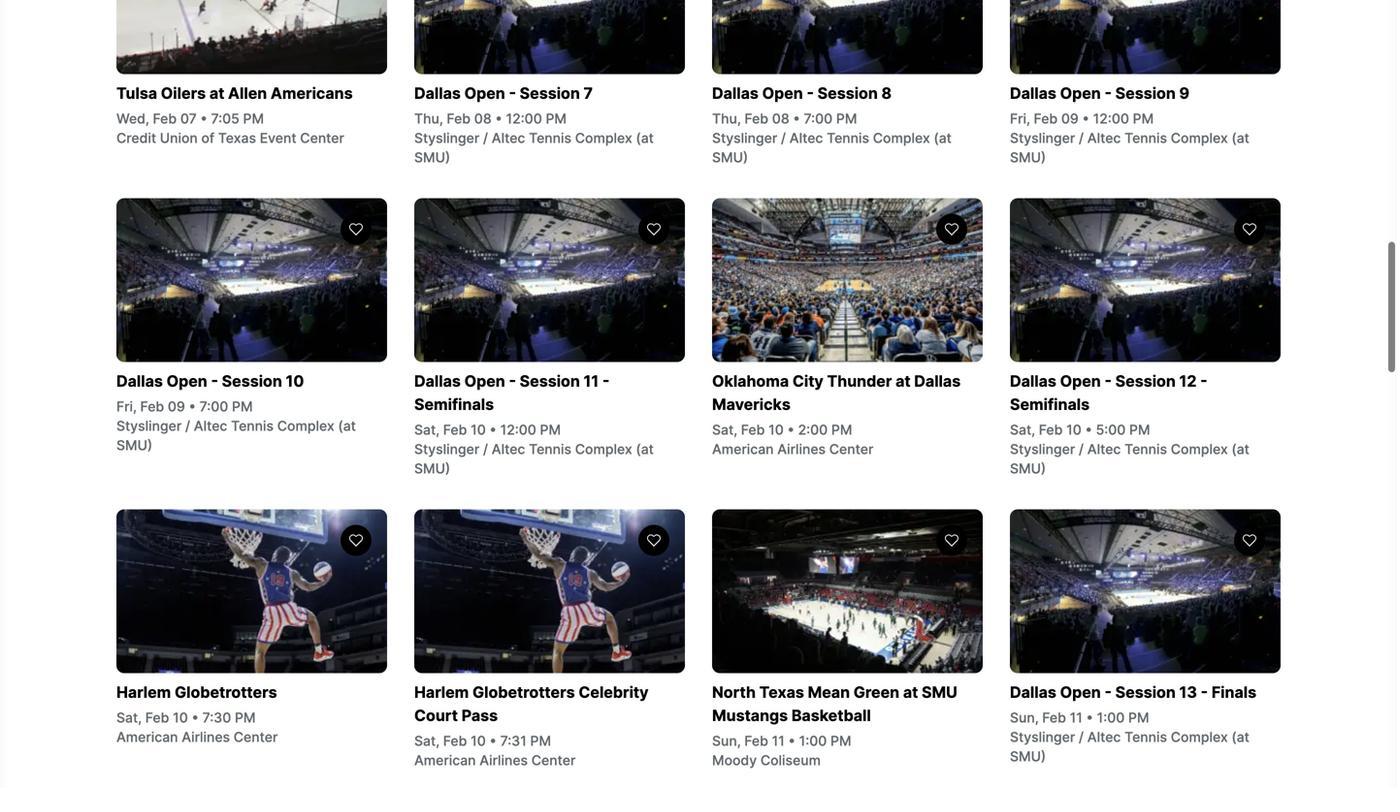 Task type: locate. For each thing, give the bounding box(es) containing it.
at inside tulsa oilers at allen americans wed, feb 07 • 7:05 pm credit union of texas event center
[[209, 84, 224, 103]]

dallas for dallas open - session 13 - finals
[[1010, 684, 1057, 703]]

• inside harlem globetrotters sat, feb 10 • 7:30 pm american airlines center
[[192, 710, 199, 727]]

texas inside north texas mean green at smu mustangs basketball sun, feb 11 • 1:00 pm moody coliseum
[[759, 684, 804, 703]]

harlem inside harlem globetrotters sat, feb 10 • 7:30 pm american airlines center
[[116, 684, 171, 703]]

globetrotters inside harlem globetrotters sat, feb 10 • 7:30 pm american airlines center
[[175, 684, 277, 703]]

feb inside harlem globetrotters celebrity court pass sat, feb 10 • 7:31 pm american airlines center
[[443, 734, 467, 750]]

2 horizontal spatial airlines
[[778, 442, 826, 458]]

1 horizontal spatial american
[[414, 753, 476, 770]]

globetrotters for 10
[[175, 684, 277, 703]]

at right thunder
[[896, 372, 911, 391]]

fri,
[[1010, 111, 1030, 127], [116, 399, 137, 415]]

1 08 from the left
[[474, 111, 492, 127]]

(at
[[636, 130, 654, 147], [934, 130, 952, 147], [1232, 130, 1250, 147], [338, 418, 356, 435], [636, 442, 654, 458], [1232, 442, 1250, 458], [1232, 730, 1250, 746]]

0 horizontal spatial 08
[[474, 111, 492, 127]]

center
[[300, 130, 344, 147], [829, 442, 874, 458], [234, 730, 278, 746], [532, 753, 576, 770]]

styslinger inside 'dallas open - session 9 fri, feb 09 • 12:00 pm styslinger / altec tennis complex (at smu)'
[[1010, 130, 1075, 147]]

7:00 inside "dallas open - session 10 fri, feb 09 • 7:00 pm styslinger / altec tennis complex (at smu)"
[[200, 399, 228, 415]]

american
[[712, 442, 774, 458], [116, 730, 178, 746], [414, 753, 476, 770]]

1 vertical spatial 09
[[168, 399, 185, 415]]

dallas inside 'dallas open - session 9 fri, feb 09 • 12:00 pm styslinger / altec tennis complex (at smu)'
[[1010, 84, 1057, 103]]

7:05
[[211, 111, 240, 127]]

feb inside dallas open - session 7 thu, feb 08 • 12:00 pm styslinger / altec tennis complex (at smu)
[[447, 111, 471, 127]]

1 vertical spatial airlines
[[182, 730, 230, 746]]

0 horizontal spatial fri,
[[116, 399, 137, 415]]

- for dallas open - session 12 - semifinals
[[1105, 372, 1112, 391]]

10
[[286, 372, 304, 391], [471, 422, 486, 439], [769, 422, 784, 439], [1067, 422, 1082, 439], [173, 710, 188, 727], [471, 734, 486, 750]]

globetrotters up 7:30
[[175, 684, 277, 703]]

feb
[[153, 111, 177, 127], [447, 111, 471, 127], [745, 111, 769, 127], [1034, 111, 1058, 127], [140, 399, 164, 415], [443, 422, 467, 439], [741, 422, 765, 439], [1039, 422, 1063, 439], [145, 710, 169, 727], [1042, 710, 1066, 727], [443, 734, 467, 750], [745, 734, 768, 750]]

11 inside dallas open - session 11 - semifinals sat, feb 10 • 12:00 pm styslinger / altec tennis complex (at smu)
[[584, 372, 599, 391]]

globetrotters inside harlem globetrotters celebrity court pass sat, feb 10 • 7:31 pm american airlines center
[[473, 684, 575, 703]]

dallas open - session 11 - semifinals sat, feb 10 • 12:00 pm styslinger / altec tennis complex (at smu)
[[414, 372, 654, 477]]

12:00 for 9
[[1093, 111, 1129, 127]]

7:30
[[202, 710, 231, 727]]

1 horizontal spatial sun,
[[1010, 710, 1039, 727]]

open inside dallas open - session 7 thu, feb 08 • 12:00 pm styslinger / altec tennis complex (at smu)
[[464, 84, 505, 103]]

• inside dallas open - session 7 thu, feb 08 • 12:00 pm styslinger / altec tennis complex (at smu)
[[495, 111, 502, 127]]

pm inside dallas open - session 13 - finals sun, feb 11 • 1:00 pm styslinger / altec tennis complex (at smu)
[[1129, 710, 1150, 727]]

texas
[[218, 130, 256, 147], [759, 684, 804, 703]]

/ inside "dallas open - session 10 fri, feb 09 • 7:00 pm styslinger / altec tennis complex (at smu)"
[[185, 418, 190, 435]]

thu,
[[414, 111, 443, 127], [712, 111, 741, 127]]

feb inside oklahoma city thunder at dallas mavericks sat, feb 10 • 2:00 pm american airlines center
[[741, 422, 765, 439]]

0 horizontal spatial airlines
[[182, 730, 230, 746]]

pm inside "dallas open - session 10 fri, feb 09 • 7:00 pm styslinger / altec tennis complex (at smu)"
[[232, 399, 253, 415]]

center inside harlem globetrotters celebrity court pass sat, feb 10 • 7:31 pm american airlines center
[[532, 753, 576, 770]]

0 horizontal spatial american
[[116, 730, 178, 746]]

12:00 inside dallas open - session 11 - semifinals sat, feb 10 • 12:00 pm styslinger / altec tennis complex (at smu)
[[500, 422, 536, 439]]

pm inside dallas open - session 11 - semifinals sat, feb 10 • 12:00 pm styslinger / altec tennis complex (at smu)
[[540, 422, 561, 439]]

0 horizontal spatial thu,
[[414, 111, 443, 127]]

session inside dallas open - session 7 thu, feb 08 • 12:00 pm styslinger / altec tennis complex (at smu)
[[520, 84, 580, 103]]

1 vertical spatial 11
[[1070, 710, 1083, 727]]

semifinals
[[414, 395, 494, 414], [1010, 395, 1090, 414]]

10 inside dallas open - session 12 - semifinals sat, feb 10 • 5:00 pm styslinger / altec tennis complex (at smu)
[[1067, 422, 1082, 439]]

at left smu
[[903, 684, 918, 703]]

dallas inside dallas open - session 12 - semifinals sat, feb 10 • 5:00 pm styslinger / altec tennis complex (at smu)
[[1010, 372, 1057, 391]]

mavericks
[[712, 395, 791, 414]]

dallas for dallas open - session 8
[[712, 84, 759, 103]]

0 vertical spatial sun,
[[1010, 710, 1039, 727]]

airlines inside harlem globetrotters sat, feb 10 • 7:30 pm american airlines center
[[182, 730, 230, 746]]

at inside oklahoma city thunder at dallas mavericks sat, feb 10 • 2:00 pm american airlines center
[[896, 372, 911, 391]]

airlines down 2:00
[[778, 442, 826, 458]]

globetrotters up 7:31
[[473, 684, 575, 703]]

smu) inside dallas open - session 8 thu, feb 08 • 7:00 pm styslinger / altec tennis complex (at smu)
[[712, 149, 748, 166]]

11 inside north texas mean green at smu mustangs basketball sun, feb 11 • 1:00 pm moody coliseum
[[772, 734, 785, 750]]

complex inside dallas open - session 8 thu, feb 08 • 7:00 pm styslinger / altec tennis complex (at smu)
[[873, 130, 930, 147]]

1 vertical spatial fri,
[[116, 399, 137, 415]]

airlines down 7:30
[[182, 730, 230, 746]]

dallas for dallas open - session 10
[[116, 372, 163, 391]]

session for 10
[[222, 372, 282, 391]]

07
[[180, 111, 197, 127]]

union
[[160, 130, 198, 147]]

0 horizontal spatial 1:00
[[799, 734, 827, 750]]

(at inside dallas open - session 12 - semifinals sat, feb 10 • 5:00 pm styslinger / altec tennis complex (at smu)
[[1232, 442, 1250, 458]]

open for dallas open - session 10
[[167, 372, 207, 391]]

texas down the 7:05
[[218, 130, 256, 147]]

- for dallas open - session 11 - semifinals
[[509, 372, 516, 391]]

fri, for dallas open - session 10
[[116, 399, 137, 415]]

1 horizontal spatial semifinals
[[1010, 395, 1090, 414]]

0 vertical spatial american
[[712, 442, 774, 458]]

0 horizontal spatial globetrotters
[[175, 684, 277, 703]]

altec
[[492, 130, 525, 147], [790, 130, 823, 147], [1088, 130, 1121, 147], [194, 418, 227, 435], [492, 442, 525, 458], [1088, 442, 1121, 458], [1088, 730, 1121, 746]]

feb inside dallas open - session 12 - semifinals sat, feb 10 • 5:00 pm styslinger / altec tennis complex (at smu)
[[1039, 422, 1063, 439]]

smu
[[922, 684, 958, 703]]

styslinger inside dallas open - session 13 - finals sun, feb 11 • 1:00 pm styslinger / altec tennis complex (at smu)
[[1010, 730, 1075, 746]]

feb inside harlem globetrotters sat, feb 10 • 7:30 pm american airlines center
[[145, 710, 169, 727]]

smu) inside "dallas open - session 10 fri, feb 09 • 7:00 pm styslinger / altec tennis complex (at smu)"
[[116, 438, 153, 454]]

0 vertical spatial 09
[[1062, 111, 1079, 127]]

texas up mustangs on the right of the page
[[759, 684, 804, 703]]

harlem inside harlem globetrotters celebrity court pass sat, feb 10 • 7:31 pm american airlines center
[[414, 684, 469, 703]]

2 thu, from the left
[[712, 111, 741, 127]]

pm inside oklahoma city thunder at dallas mavericks sat, feb 10 • 2:00 pm american airlines center
[[832, 422, 852, 439]]

sun,
[[1010, 710, 1039, 727], [712, 734, 741, 750]]

1 horizontal spatial texas
[[759, 684, 804, 703]]

09 for dallas open - session 9
[[1062, 111, 1079, 127]]

7:00
[[804, 111, 833, 127], [200, 399, 228, 415]]

1 horizontal spatial fri,
[[1010, 111, 1030, 127]]

• inside harlem globetrotters celebrity court pass sat, feb 10 • 7:31 pm american airlines center
[[490, 734, 497, 750]]

/ inside dallas open - session 11 - semifinals sat, feb 10 • 12:00 pm styslinger / altec tennis complex (at smu)
[[483, 442, 488, 458]]

09 inside 'dallas open - session 9 fri, feb 09 • 12:00 pm styslinger / altec tennis complex (at smu)'
[[1062, 111, 1079, 127]]

tennis inside dallas open - session 8 thu, feb 08 • 7:00 pm styslinger / altec tennis complex (at smu)
[[827, 130, 870, 147]]

0 vertical spatial at
[[209, 84, 224, 103]]

2 vertical spatial airlines
[[480, 753, 528, 770]]

sat,
[[414, 422, 440, 439], [712, 422, 738, 439], [1010, 422, 1035, 439], [116, 710, 142, 727], [414, 734, 440, 750]]

- inside 'dallas open - session 9 fri, feb 09 • 12:00 pm styslinger / altec tennis complex (at smu)'
[[1105, 84, 1112, 103]]

complex inside dallas open - session 13 - finals sun, feb 11 • 1:00 pm styslinger / altec tennis complex (at smu)
[[1171, 730, 1228, 746]]

/ inside dallas open - session 13 - finals sun, feb 11 • 1:00 pm styslinger / altec tennis complex (at smu)
[[1079, 730, 1084, 746]]

1 horizontal spatial 11
[[772, 734, 785, 750]]

altec inside dallas open - session 7 thu, feb 08 • 12:00 pm styslinger / altec tennis complex (at smu)
[[492, 130, 525, 147]]

08 for dallas open - session 8
[[772, 111, 790, 127]]

session for 11
[[520, 372, 580, 391]]

airlines inside oklahoma city thunder at dallas mavericks sat, feb 10 • 2:00 pm american airlines center
[[778, 442, 826, 458]]

harlem globetrotters sat, feb 10 • 7:30 pm american airlines center
[[116, 684, 278, 746]]

-
[[509, 84, 516, 103], [807, 84, 814, 103], [1105, 84, 1112, 103], [211, 372, 218, 391], [509, 372, 516, 391], [603, 372, 610, 391], [1105, 372, 1112, 391], [1201, 372, 1208, 391], [1105, 684, 1112, 703], [1201, 684, 1208, 703]]

session
[[520, 84, 580, 103], [818, 84, 878, 103], [1116, 84, 1176, 103], [222, 372, 282, 391], [520, 372, 580, 391], [1116, 372, 1176, 391], [1116, 684, 1176, 703]]

at
[[209, 84, 224, 103], [896, 372, 911, 391], [903, 684, 918, 703]]

session inside dallas open - session 11 - semifinals sat, feb 10 • 12:00 pm styslinger / altec tennis complex (at smu)
[[520, 372, 580, 391]]

dallas inside "dallas open - session 10 fri, feb 09 • 7:00 pm styslinger / altec tennis complex (at smu)"
[[116, 372, 163, 391]]

0 horizontal spatial texas
[[218, 130, 256, 147]]

/ inside dallas open - session 7 thu, feb 08 • 12:00 pm styslinger / altec tennis complex (at smu)
[[483, 130, 488, 147]]

1 horizontal spatial 09
[[1062, 111, 1079, 127]]

smu)
[[414, 149, 450, 166], [712, 149, 748, 166], [1010, 149, 1046, 166], [116, 438, 153, 454], [414, 461, 450, 477], [1010, 461, 1046, 477], [1010, 749, 1046, 766]]

of
[[201, 130, 215, 147]]

2 08 from the left
[[772, 111, 790, 127]]

styslinger
[[414, 130, 480, 147], [712, 130, 778, 147], [1010, 130, 1075, 147], [116, 418, 182, 435], [414, 442, 480, 458], [1010, 442, 1075, 458], [1010, 730, 1075, 746]]

2 harlem from the left
[[414, 684, 469, 703]]

10 inside "dallas open - session 10 fri, feb 09 • 7:00 pm styslinger / altec tennis complex (at smu)"
[[286, 372, 304, 391]]

airlines down 7:31
[[480, 753, 528, 770]]

0 horizontal spatial 7:00
[[200, 399, 228, 415]]

center inside tulsa oilers at allen americans wed, feb 07 • 7:05 pm credit union of texas event center
[[300, 130, 344, 147]]

harlem
[[116, 684, 171, 703], [414, 684, 469, 703]]

open inside dallas open - session 11 - semifinals sat, feb 10 • 12:00 pm styslinger / altec tennis complex (at smu)
[[464, 372, 505, 391]]

11
[[584, 372, 599, 391], [1070, 710, 1083, 727], [772, 734, 785, 750]]

12:00 inside 'dallas open - session 9 fri, feb 09 • 12:00 pm styslinger / altec tennis complex (at smu)'
[[1093, 111, 1129, 127]]

7:00 for 8
[[804, 111, 833, 127]]

08 inside dallas open - session 7 thu, feb 08 • 12:00 pm styslinger / altec tennis complex (at smu)
[[474, 111, 492, 127]]

2 horizontal spatial american
[[712, 442, 774, 458]]

dallas for dallas open - session 12 - semifinals
[[1010, 372, 1057, 391]]

center inside oklahoma city thunder at dallas mavericks sat, feb 10 • 2:00 pm american airlines center
[[829, 442, 874, 458]]

1 horizontal spatial 1:00
[[1097, 710, 1125, 727]]

1 horizontal spatial thu,
[[712, 111, 741, 127]]

altec inside 'dallas open - session 9 fri, feb 09 • 12:00 pm styslinger / altec tennis complex (at smu)'
[[1088, 130, 1121, 147]]

2 horizontal spatial 11
[[1070, 710, 1083, 727]]

/
[[483, 130, 488, 147], [781, 130, 786, 147], [1079, 130, 1084, 147], [185, 418, 190, 435], [483, 442, 488, 458], [1079, 442, 1084, 458], [1079, 730, 1084, 746]]

09 for dallas open - session 10
[[168, 399, 185, 415]]

american inside oklahoma city thunder at dallas mavericks sat, feb 10 • 2:00 pm american airlines center
[[712, 442, 774, 458]]

0 vertical spatial airlines
[[778, 442, 826, 458]]

• inside tulsa oilers at allen americans wed, feb 07 • 7:05 pm credit union of texas event center
[[200, 111, 208, 127]]

at inside north texas mean green at smu mustangs basketball sun, feb 11 • 1:00 pm moody coliseum
[[903, 684, 918, 703]]

center inside harlem globetrotters sat, feb 10 • 7:30 pm american airlines center
[[234, 730, 278, 746]]

12:00
[[506, 111, 542, 127], [1093, 111, 1129, 127], [500, 422, 536, 439]]

smu) inside dallas open - session 12 - semifinals sat, feb 10 • 5:00 pm styslinger / altec tennis complex (at smu)
[[1010, 461, 1046, 477]]

complex
[[575, 130, 632, 147], [873, 130, 930, 147], [1171, 130, 1228, 147], [277, 418, 335, 435], [575, 442, 632, 458], [1171, 442, 1228, 458], [1171, 730, 1228, 746]]

1:00
[[1097, 710, 1125, 727], [799, 734, 827, 750]]

pm inside tulsa oilers at allen americans wed, feb 07 • 7:05 pm credit union of texas event center
[[243, 111, 264, 127]]

0 horizontal spatial semifinals
[[414, 395, 494, 414]]

0 horizontal spatial harlem
[[116, 684, 171, 703]]

feb inside dallas open - session 13 - finals sun, feb 11 • 1:00 pm styslinger / altec tennis complex (at smu)
[[1042, 710, 1066, 727]]

0 horizontal spatial sun,
[[712, 734, 741, 750]]

08
[[474, 111, 492, 127], [772, 111, 790, 127]]

09
[[1062, 111, 1079, 127], [168, 399, 185, 415]]

0 horizontal spatial 09
[[168, 399, 185, 415]]

/ inside dallas open - session 12 - semifinals sat, feb 10 • 5:00 pm styslinger / altec tennis complex (at smu)
[[1079, 442, 1084, 458]]

airlines
[[778, 442, 826, 458], [182, 730, 230, 746], [480, 753, 528, 770]]

open for dallas open - session 13 - finals
[[1060, 684, 1101, 703]]

dallas open - session 8 thu, feb 08 • 7:00 pm styslinger / altec tennis complex (at smu)
[[712, 84, 952, 166]]

1 vertical spatial at
[[896, 372, 911, 391]]

1 vertical spatial american
[[116, 730, 178, 746]]

dallas open - session 13 - finals sun, feb 11 • 1:00 pm styslinger / altec tennis complex (at smu)
[[1010, 684, 1257, 766]]

2 globetrotters from the left
[[473, 684, 575, 703]]

0 vertical spatial 1:00
[[1097, 710, 1125, 727]]

1 horizontal spatial 08
[[772, 111, 790, 127]]

1 thu, from the left
[[414, 111, 443, 127]]

0 vertical spatial texas
[[218, 130, 256, 147]]

thu, for dallas open - session 8
[[712, 111, 741, 127]]

0 vertical spatial 11
[[584, 372, 599, 391]]

dallas inside dallas open - session 7 thu, feb 08 • 12:00 pm styslinger / altec tennis complex (at smu)
[[414, 84, 461, 103]]

2 vertical spatial american
[[414, 753, 476, 770]]

session for 13
[[1116, 684, 1176, 703]]

1 horizontal spatial globetrotters
[[473, 684, 575, 703]]

1 horizontal spatial 7:00
[[804, 111, 833, 127]]

session inside dallas open - session 13 - finals sun, feb 11 • 1:00 pm styslinger / altec tennis complex (at smu)
[[1116, 684, 1176, 703]]

1 horizontal spatial harlem
[[414, 684, 469, 703]]

1 vertical spatial 1:00
[[799, 734, 827, 750]]

0 vertical spatial fri,
[[1010, 111, 1030, 127]]

complex inside dallas open - session 11 - semifinals sat, feb 10 • 12:00 pm styslinger / altec tennis complex (at smu)
[[575, 442, 632, 458]]

open inside dallas open - session 8 thu, feb 08 • 7:00 pm styslinger / altec tennis complex (at smu)
[[762, 84, 803, 103]]

open
[[464, 84, 505, 103], [762, 84, 803, 103], [1060, 84, 1101, 103], [167, 372, 207, 391], [464, 372, 505, 391], [1060, 372, 1101, 391], [1060, 684, 1101, 703]]

globetrotters
[[175, 684, 277, 703], [473, 684, 575, 703]]

1 harlem from the left
[[116, 684, 171, 703]]

1 globetrotters from the left
[[175, 684, 277, 703]]

green
[[854, 684, 900, 703]]

mustangs
[[712, 707, 788, 726]]

2 vertical spatial 11
[[772, 734, 785, 750]]

tennis
[[529, 130, 572, 147], [827, 130, 870, 147], [1125, 130, 1167, 147], [231, 418, 274, 435], [529, 442, 572, 458], [1125, 442, 1167, 458], [1125, 730, 1167, 746]]

pm inside dallas open - session 12 - semifinals sat, feb 10 • 5:00 pm styslinger / altec tennis complex (at smu)
[[1130, 422, 1150, 439]]

8
[[882, 84, 892, 103]]

- inside "dallas open - session 10 fri, feb 09 • 7:00 pm styslinger / altec tennis complex (at smu)"
[[211, 372, 218, 391]]

dallas open - session 12 - semifinals sat, feb 10 • 5:00 pm styslinger / altec tennis complex (at smu)
[[1010, 372, 1250, 477]]

dallas
[[414, 84, 461, 103], [712, 84, 759, 103], [1010, 84, 1057, 103], [116, 372, 163, 391], [414, 372, 461, 391], [914, 372, 961, 391], [1010, 372, 1057, 391], [1010, 684, 1057, 703]]

at up the 7:05
[[209, 84, 224, 103]]

1 horizontal spatial airlines
[[480, 753, 528, 770]]

1 semifinals from the left
[[414, 395, 494, 414]]

0 vertical spatial 7:00
[[804, 111, 833, 127]]

•
[[200, 111, 208, 127], [495, 111, 502, 127], [793, 111, 800, 127], [1083, 111, 1090, 127], [189, 399, 196, 415], [490, 422, 497, 439], [787, 422, 795, 439], [1085, 422, 1093, 439], [192, 710, 199, 727], [1086, 710, 1094, 727], [490, 734, 497, 750], [789, 734, 796, 750]]

dallas for dallas open - session 11 - semifinals
[[414, 372, 461, 391]]

2 semifinals from the left
[[1010, 395, 1090, 414]]

tulsa
[[116, 84, 157, 103]]

north texas mean green at smu mustangs basketball sun, feb 11 • 1:00 pm moody coliseum
[[712, 684, 958, 770]]

1 vertical spatial texas
[[759, 684, 804, 703]]

1 vertical spatial 7:00
[[200, 399, 228, 415]]

0 horizontal spatial 11
[[584, 372, 599, 391]]

2 vertical spatial at
[[903, 684, 918, 703]]

pm
[[243, 111, 264, 127], [546, 111, 567, 127], [836, 111, 857, 127], [1133, 111, 1154, 127], [232, 399, 253, 415], [540, 422, 561, 439], [832, 422, 852, 439], [1130, 422, 1150, 439], [235, 710, 256, 727], [1129, 710, 1150, 727], [530, 734, 551, 750], [831, 734, 852, 750]]

1 vertical spatial sun,
[[712, 734, 741, 750]]

oklahoma
[[712, 372, 789, 391]]



Task type: describe. For each thing, give the bounding box(es) containing it.
tennis inside dallas open - session 13 - finals sun, feb 11 • 1:00 pm styslinger / altec tennis complex (at smu)
[[1125, 730, 1167, 746]]

• inside dallas open - session 13 - finals sun, feb 11 • 1:00 pm styslinger / altec tennis complex (at smu)
[[1086, 710, 1094, 727]]

sat, inside harlem globetrotters celebrity court pass sat, feb 10 • 7:31 pm american airlines center
[[414, 734, 440, 750]]

pm inside dallas open - session 7 thu, feb 08 • 12:00 pm styslinger / altec tennis complex (at smu)
[[546, 111, 567, 127]]

(at inside "dallas open - session 10 fri, feb 09 • 7:00 pm styslinger / altec tennis complex (at smu)"
[[338, 418, 356, 435]]

feb inside north texas mean green at smu mustangs basketball sun, feb 11 • 1:00 pm moody coliseum
[[745, 734, 768, 750]]

credit
[[116, 130, 156, 147]]

• inside north texas mean green at smu mustangs basketball sun, feb 11 • 1:00 pm moody coliseum
[[789, 734, 796, 750]]

7:00 for 10
[[200, 399, 228, 415]]

semifinals for dallas open - session 11 - semifinals
[[414, 395, 494, 414]]

globetrotters for pass
[[473, 684, 575, 703]]

altec inside dallas open - session 12 - semifinals sat, feb 10 • 5:00 pm styslinger / altec tennis complex (at smu)
[[1088, 442, 1121, 458]]

sat, inside harlem globetrotters sat, feb 10 • 7:30 pm american airlines center
[[116, 710, 142, 727]]

1:00 inside north texas mean green at smu mustangs basketball sun, feb 11 • 1:00 pm moody coliseum
[[799, 734, 827, 750]]

08 for dallas open - session 7
[[474, 111, 492, 127]]

oilers
[[161, 84, 206, 103]]

court
[[414, 707, 458, 726]]

tennis inside dallas open - session 7 thu, feb 08 • 12:00 pm styslinger / altec tennis complex (at smu)
[[529, 130, 572, 147]]

11 inside dallas open - session 13 - finals sun, feb 11 • 1:00 pm styslinger / altec tennis complex (at smu)
[[1070, 710, 1083, 727]]

open for dallas open - session 8
[[762, 84, 803, 103]]

dallas open - session 10 fri, feb 09 • 7:00 pm styslinger / altec tennis complex (at smu)
[[116, 372, 356, 454]]

open for dallas open - session 12 - semifinals
[[1060, 372, 1101, 391]]

open for dallas open - session 9
[[1060, 84, 1101, 103]]

(at inside dallas open - session 11 - semifinals sat, feb 10 • 12:00 pm styslinger / altec tennis complex (at smu)
[[636, 442, 654, 458]]

smu) inside dallas open - session 11 - semifinals sat, feb 10 • 12:00 pm styslinger / altec tennis complex (at smu)
[[414, 461, 450, 477]]

american inside harlem globetrotters celebrity court pass sat, feb 10 • 7:31 pm american airlines center
[[414, 753, 476, 770]]

tennis inside "dallas open - session 10 fri, feb 09 • 7:00 pm styslinger / altec tennis complex (at smu)"
[[231, 418, 274, 435]]

basketball
[[792, 707, 871, 726]]

semifinals for dallas open - session 12 - semifinals
[[1010, 395, 1090, 414]]

sun, inside dallas open - session 13 - finals sun, feb 11 • 1:00 pm styslinger / altec tennis complex (at smu)
[[1010, 710, 1039, 727]]

texas inside tulsa oilers at allen americans wed, feb 07 • 7:05 pm credit union of texas event center
[[218, 130, 256, 147]]

altec inside dallas open - session 8 thu, feb 08 • 7:00 pm styslinger / altec tennis complex (at smu)
[[790, 130, 823, 147]]

finals
[[1212, 684, 1257, 703]]

complex inside dallas open - session 12 - semifinals sat, feb 10 • 5:00 pm styslinger / altec tennis complex (at smu)
[[1171, 442, 1228, 458]]

open for dallas open - session 7
[[464, 84, 505, 103]]

10 inside dallas open - session 11 - semifinals sat, feb 10 • 12:00 pm styslinger / altec tennis complex (at smu)
[[471, 422, 486, 439]]

10 inside harlem globetrotters celebrity court pass sat, feb 10 • 7:31 pm american airlines center
[[471, 734, 486, 750]]

12
[[1180, 372, 1197, 391]]

(at inside dallas open - session 13 - finals sun, feb 11 • 1:00 pm styslinger / altec tennis complex (at smu)
[[1232, 730, 1250, 746]]

styslinger inside dallas open - session 12 - semifinals sat, feb 10 • 5:00 pm styslinger / altec tennis complex (at smu)
[[1010, 442, 1075, 458]]

• inside dallas open - session 12 - semifinals sat, feb 10 • 5:00 pm styslinger / altec tennis complex (at smu)
[[1085, 422, 1093, 439]]

styslinger inside dallas open - session 7 thu, feb 08 • 12:00 pm styslinger / altec tennis complex (at smu)
[[414, 130, 480, 147]]

fri, for dallas open - session 9
[[1010, 111, 1030, 127]]

thu, for dallas open - session 7
[[414, 111, 443, 127]]

harlem for court
[[414, 684, 469, 703]]

5:00
[[1096, 422, 1126, 439]]

7
[[584, 84, 593, 103]]

american inside harlem globetrotters sat, feb 10 • 7:30 pm american airlines center
[[116, 730, 178, 746]]

sat, inside dallas open - session 12 - semifinals sat, feb 10 • 5:00 pm styslinger / altec tennis complex (at smu)
[[1010, 422, 1035, 439]]

feb inside tulsa oilers at allen americans wed, feb 07 • 7:05 pm credit union of texas event center
[[153, 111, 177, 127]]

pm inside 'dallas open - session 9 fri, feb 09 • 12:00 pm styslinger / altec tennis complex (at smu)'
[[1133, 111, 1154, 127]]

- for dallas open - session 7
[[509, 84, 516, 103]]

2:00
[[798, 422, 828, 439]]

event
[[260, 130, 297, 147]]

altec inside dallas open - session 13 - finals sun, feb 11 • 1:00 pm styslinger / altec tennis complex (at smu)
[[1088, 730, 1121, 746]]

feb inside "dallas open - session 10 fri, feb 09 • 7:00 pm styslinger / altec tennis complex (at smu)"
[[140, 399, 164, 415]]

9
[[1180, 84, 1190, 103]]

dallas for dallas open - session 9
[[1010, 84, 1057, 103]]

tulsa oilers at allen americans wed, feb 07 • 7:05 pm credit union of texas event center
[[116, 84, 353, 147]]

- for dallas open - session 10
[[211, 372, 218, 391]]

session for 8
[[818, 84, 878, 103]]

pm inside north texas mean green at smu mustangs basketball sun, feb 11 • 1:00 pm moody coliseum
[[831, 734, 852, 750]]

dallas for dallas open - session 7
[[414, 84, 461, 103]]

/ inside dallas open - session 8 thu, feb 08 • 7:00 pm styslinger / altec tennis complex (at smu)
[[781, 130, 786, 147]]

• inside "dallas open - session 10 fri, feb 09 • 7:00 pm styslinger / altec tennis complex (at smu)"
[[189, 399, 196, 415]]

styslinger inside dallas open - session 11 - semifinals sat, feb 10 • 12:00 pm styslinger / altec tennis complex (at smu)
[[414, 442, 480, 458]]

- for dallas open - session 13 - finals
[[1105, 684, 1112, 703]]

complex inside dallas open - session 7 thu, feb 08 • 12:00 pm styslinger / altec tennis complex (at smu)
[[575, 130, 632, 147]]

city
[[793, 372, 824, 391]]

pm inside harlem globetrotters sat, feb 10 • 7:30 pm american airlines center
[[235, 710, 256, 727]]

7:31
[[500, 734, 527, 750]]

harlem globetrotters celebrity court pass sat, feb 10 • 7:31 pm american airlines center
[[414, 684, 649, 770]]

complex inside 'dallas open - session 9 fri, feb 09 • 12:00 pm styslinger / altec tennis complex (at smu)'
[[1171, 130, 1228, 147]]

(at inside dallas open - session 8 thu, feb 08 • 7:00 pm styslinger / altec tennis complex (at smu)
[[934, 130, 952, 147]]

oklahoma city thunder at dallas mavericks sat, feb 10 • 2:00 pm american airlines center
[[712, 372, 961, 458]]

coliseum
[[761, 753, 821, 770]]

sat, inside dallas open - session 11 - semifinals sat, feb 10 • 12:00 pm styslinger / altec tennis complex (at smu)
[[414, 422, 440, 439]]

smu) inside dallas open - session 13 - finals sun, feb 11 • 1:00 pm styslinger / altec tennis complex (at smu)
[[1010, 749, 1046, 766]]

styslinger inside "dallas open - session 10 fri, feb 09 • 7:00 pm styslinger / altec tennis complex (at smu)"
[[116, 418, 182, 435]]

pm inside dallas open - session 8 thu, feb 08 • 7:00 pm styslinger / altec tennis complex (at smu)
[[836, 111, 857, 127]]

altec inside dallas open - session 11 - semifinals sat, feb 10 • 12:00 pm styslinger / altec tennis complex (at smu)
[[492, 442, 525, 458]]

dallas open - session 9 fri, feb 09 • 12:00 pm styslinger / altec tennis complex (at smu)
[[1010, 84, 1250, 166]]

harlem for feb
[[116, 684, 171, 703]]

pm inside harlem globetrotters celebrity court pass sat, feb 10 • 7:31 pm american airlines center
[[530, 734, 551, 750]]

feb inside dallas open - session 11 - semifinals sat, feb 10 • 12:00 pm styslinger / altec tennis complex (at smu)
[[443, 422, 467, 439]]

pass
[[462, 707, 498, 726]]

wed,
[[116, 111, 149, 127]]

• inside 'dallas open - session 9 fri, feb 09 • 12:00 pm styslinger / altec tennis complex (at smu)'
[[1083, 111, 1090, 127]]

1:00 inside dallas open - session 13 - finals sun, feb 11 • 1:00 pm styslinger / altec tennis complex (at smu)
[[1097, 710, 1125, 727]]

smu) inside dallas open - session 7 thu, feb 08 • 12:00 pm styslinger / altec tennis complex (at smu)
[[414, 149, 450, 166]]

/ inside 'dallas open - session 9 fri, feb 09 • 12:00 pm styslinger / altec tennis complex (at smu)'
[[1079, 130, 1084, 147]]

- for dallas open - session 9
[[1105, 84, 1112, 103]]

moody
[[712, 753, 757, 770]]

(at inside 'dallas open - session 9 fri, feb 09 • 12:00 pm styslinger / altec tennis complex (at smu)'
[[1232, 130, 1250, 147]]

north
[[712, 684, 756, 703]]

styslinger inside dallas open - session 8 thu, feb 08 • 7:00 pm styslinger / altec tennis complex (at smu)
[[712, 130, 778, 147]]

tennis inside dallas open - session 11 - semifinals sat, feb 10 • 12:00 pm styslinger / altec tennis complex (at smu)
[[529, 442, 572, 458]]

feb inside dallas open - session 8 thu, feb 08 • 7:00 pm styslinger / altec tennis complex (at smu)
[[745, 111, 769, 127]]

session for 9
[[1116, 84, 1176, 103]]

americans
[[271, 84, 353, 103]]

12:00 for 7
[[506, 111, 542, 127]]

- for dallas open - session 8
[[807, 84, 814, 103]]

• inside dallas open - session 8 thu, feb 08 • 7:00 pm styslinger / altec tennis complex (at smu)
[[793, 111, 800, 127]]

open for dallas open - session 11 - semifinals
[[464, 372, 505, 391]]

allen
[[228, 84, 267, 103]]

celebrity
[[579, 684, 649, 703]]

• inside dallas open - session 11 - semifinals sat, feb 10 • 12:00 pm styslinger / altec tennis complex (at smu)
[[490, 422, 497, 439]]

dallas inside oklahoma city thunder at dallas mavericks sat, feb 10 • 2:00 pm american airlines center
[[914, 372, 961, 391]]

thunder
[[827, 372, 892, 391]]

smu) inside 'dallas open - session 9 fri, feb 09 • 12:00 pm styslinger / altec tennis complex (at smu)'
[[1010, 149, 1046, 166]]

13
[[1180, 684, 1197, 703]]

dallas open - session 7 thu, feb 08 • 12:00 pm styslinger / altec tennis complex (at smu)
[[414, 84, 654, 166]]

mean
[[808, 684, 850, 703]]

10 inside oklahoma city thunder at dallas mavericks sat, feb 10 • 2:00 pm american airlines center
[[769, 422, 784, 439]]

10 inside harlem globetrotters sat, feb 10 • 7:30 pm american airlines center
[[173, 710, 188, 727]]

session for 7
[[520, 84, 580, 103]]

session for 12
[[1116, 372, 1176, 391]]

tennis inside 'dallas open - session 9 fri, feb 09 • 12:00 pm styslinger / altec tennis complex (at smu)'
[[1125, 130, 1167, 147]]

tennis inside dallas open - session 12 - semifinals sat, feb 10 • 5:00 pm styslinger / altec tennis complex (at smu)
[[1125, 442, 1167, 458]]



Task type: vqa. For each thing, say whether or not it's contained in the screenshot.


